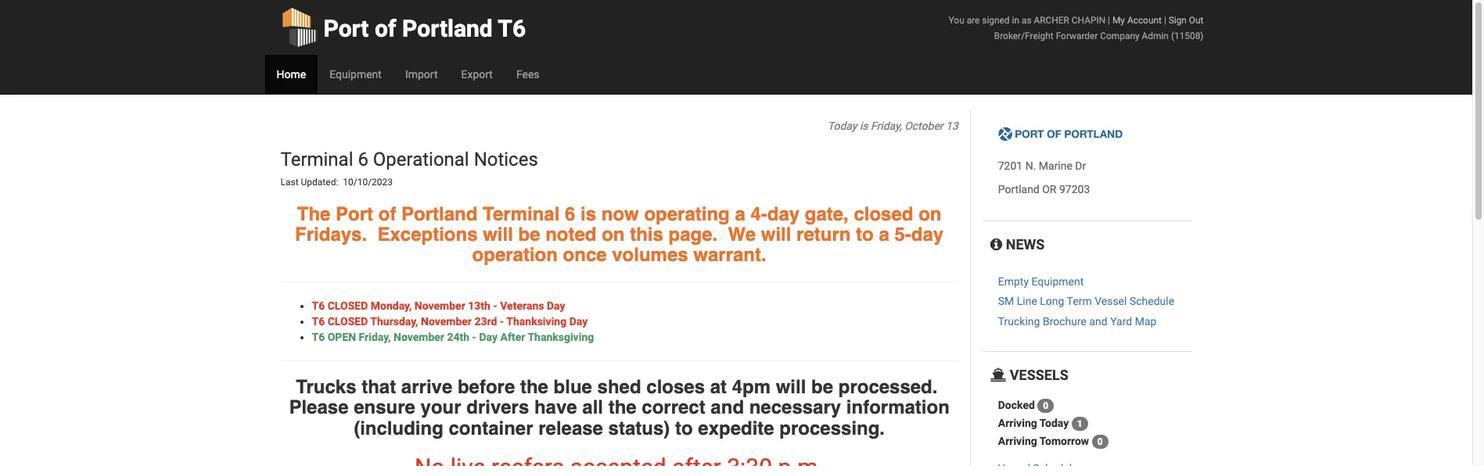 Task type: describe. For each thing, give the bounding box(es) containing it.
import button
[[393, 55, 449, 94]]

after
[[500, 331, 525, 343]]

port of portland t6 image
[[998, 127, 1123, 143]]

1 horizontal spatial -
[[493, 299, 497, 312]]

chapin
[[1072, 15, 1106, 26]]

0 horizontal spatial on
[[602, 224, 625, 246]]

open
[[328, 331, 356, 343]]

equipment button
[[318, 55, 393, 94]]

your
[[421, 397, 461, 419]]

info circle image
[[990, 238, 1002, 252]]

exceptions
[[377, 224, 478, 246]]

notices
[[474, 149, 538, 171]]

out
[[1189, 15, 1204, 26]]

7201 n. marine dr
[[998, 160, 1086, 172]]

7201
[[998, 160, 1023, 172]]

2 closed from the top
[[328, 315, 368, 328]]

import
[[405, 68, 438, 81]]

1 arriving from the top
[[998, 417, 1037, 429]]

veterans
[[500, 299, 544, 312]]

4-
[[751, 203, 767, 225]]

as
[[1022, 15, 1032, 26]]

warrant.
[[693, 244, 766, 266]]

operational
[[373, 149, 469, 171]]

blue
[[554, 376, 592, 398]]

empty equipment link
[[998, 275, 1084, 288]]

last
[[280, 177, 299, 188]]

operation
[[472, 244, 558, 266]]

october
[[905, 120, 943, 132]]

the
[[297, 203, 331, 225]]

2 vertical spatial -
[[472, 331, 476, 343]]

my account link
[[1112, 15, 1162, 26]]

terminal inside terminal 6 operational notices last updated:  10/10/2023
[[280, 149, 353, 171]]

schedule
[[1130, 295, 1174, 308]]

0 vertical spatial port
[[324, 15, 369, 42]]

line
[[1017, 295, 1037, 308]]

2 | from the left
[[1164, 15, 1166, 26]]

ship image
[[990, 369, 1006, 383]]

marine
[[1039, 160, 1073, 172]]

before
[[458, 376, 515, 398]]

t6 up trucks on the bottom left
[[312, 315, 325, 328]]

arrive
[[401, 376, 452, 398]]

port of portland t6
[[324, 15, 526, 42]]

home
[[277, 68, 306, 81]]

trucking brochure and yard map link
[[998, 315, 1157, 328]]

(including
[[354, 417, 443, 439]]

noted
[[545, 224, 597, 246]]

23rd
[[474, 315, 497, 328]]

volumes
[[612, 244, 688, 266]]

gate,
[[805, 203, 849, 225]]

archer
[[1034, 15, 1069, 26]]

export
[[461, 68, 493, 81]]

0 horizontal spatial day
[[479, 331, 498, 343]]

t6 down fridays
[[312, 299, 325, 312]]

now
[[601, 203, 639, 225]]

trucks that arrive before the blue shed closes at 4pm will be processed. please ensure your drivers have all the correct and necessary information (including container release status) to expedite processing.
[[289, 376, 950, 439]]

thursday,
[[370, 315, 418, 328]]

news
[[1002, 237, 1045, 253]]

in
[[1012, 15, 1019, 26]]

0 vertical spatial day
[[547, 299, 565, 312]]

vessels
[[1006, 367, 1069, 384]]

processed.
[[838, 376, 938, 398]]

will right we
[[761, 224, 791, 246]]

docked 0 arriving today 1 arriving tomorrow 0
[[998, 399, 1103, 448]]

empty
[[998, 275, 1029, 288]]

correct
[[642, 397, 705, 419]]

information
[[846, 397, 950, 419]]

be inside the port of portland terminal 6 is now operating a 4-day gate, closed on fridays .  exceptions will be noted on this page.  we will return to a 5-day operation once volumes warrant.
[[518, 224, 540, 246]]

and inside empty equipment sm line long term vessel schedule trucking brochure and yard map
[[1089, 315, 1108, 328]]

portland or 97203
[[998, 183, 1090, 196]]

the port of portland terminal 6 is now operating a 4-day gate, closed on fridays .  exceptions will be noted on this page.  we will return to a 5-day operation once volumes warrant.
[[295, 203, 944, 266]]

97203
[[1059, 183, 1090, 196]]

fees
[[516, 68, 539, 81]]

processing.
[[780, 417, 885, 439]]

2 horizontal spatial -
[[500, 315, 504, 328]]

1 vertical spatial 0
[[1097, 437, 1103, 448]]

t6 closed monday, november 13th - veterans day t6 closed thursday, november 23rd - thanksiving day t6 open friday, november 24th - day after thanksgiving
[[312, 299, 594, 343]]

thanksgiving
[[528, 331, 594, 343]]

terminal 6 operational notices last updated:  10/10/2023
[[280, 149, 543, 188]]

release
[[538, 417, 603, 439]]

term
[[1067, 295, 1092, 308]]

account
[[1127, 15, 1162, 26]]

company
[[1100, 31, 1140, 41]]

13th
[[468, 299, 490, 312]]

that
[[362, 376, 396, 398]]

portland inside the port of portland terminal 6 is now operating a 4-day gate, closed on fridays .  exceptions will be noted on this page.  we will return to a 5-day operation once volumes warrant.
[[401, 203, 478, 225]]

we
[[728, 224, 756, 246]]

dr
[[1075, 160, 1086, 172]]

expedite
[[698, 417, 774, 439]]

ensure
[[354, 397, 415, 419]]

home button
[[265, 55, 318, 94]]

thanksiving
[[506, 315, 567, 328]]

today is friday, october 13
[[828, 120, 958, 132]]

1 horizontal spatial is
[[860, 120, 868, 132]]

admin
[[1142, 31, 1169, 41]]

friday, inside t6 closed monday, november 13th - veterans day t6 closed thursday, november 23rd - thanksiving day t6 open friday, november 24th - day after thanksgiving
[[359, 331, 391, 343]]

t6 up fees dropdown button
[[498, 15, 526, 42]]

1 horizontal spatial friday,
[[871, 120, 902, 132]]



Task type: locate. For each thing, give the bounding box(es) containing it.
0 right 'tomorrow' on the bottom of the page
[[1097, 437, 1103, 448]]

closed
[[854, 203, 913, 225]]

long
[[1040, 295, 1064, 308]]

export button
[[449, 55, 505, 94]]

0 vertical spatial equipment
[[330, 68, 382, 81]]

trucks
[[296, 376, 356, 398]]

- right 23rd
[[500, 315, 504, 328]]

n.
[[1025, 160, 1036, 172]]

1 horizontal spatial equipment
[[1032, 275, 1084, 288]]

day up thanksiving
[[547, 299, 565, 312]]

is inside the port of portland terminal 6 is now operating a 4-day gate, closed on fridays .  exceptions will be noted on this page.  we will return to a 5-day operation once volumes warrant.
[[581, 203, 596, 225]]

at
[[710, 376, 727, 398]]

closed
[[328, 299, 368, 312], [328, 315, 368, 328]]

will right exceptions at the left of page
[[483, 224, 513, 246]]

and left yard
[[1089, 315, 1108, 328]]

is left now
[[581, 203, 596, 225]]

|
[[1108, 15, 1110, 26], [1164, 15, 1166, 26]]

day left info circle icon
[[911, 224, 944, 246]]

of up equipment "dropdown button"
[[375, 15, 396, 42]]

4pm
[[732, 376, 771, 398]]

| left my
[[1108, 15, 1110, 26]]

or
[[1042, 183, 1057, 196]]

vessel
[[1095, 295, 1127, 308]]

equipment up long
[[1032, 275, 1084, 288]]

0 horizontal spatial is
[[581, 203, 596, 225]]

container
[[449, 417, 533, 439]]

0 horizontal spatial day
[[767, 203, 800, 225]]

trucking
[[998, 315, 1040, 328]]

status)
[[608, 417, 670, 439]]

0 horizontal spatial terminal
[[280, 149, 353, 171]]

docked
[[998, 399, 1035, 411]]

once
[[563, 244, 607, 266]]

a
[[735, 203, 745, 225], [879, 224, 889, 246]]

1 horizontal spatial and
[[1089, 315, 1108, 328]]

1 vertical spatial terminal
[[483, 203, 560, 225]]

0 vertical spatial is
[[860, 120, 868, 132]]

please
[[289, 397, 349, 419]]

2 vertical spatial november
[[394, 331, 444, 343]]

6
[[358, 149, 368, 171], [565, 203, 575, 225]]

0 horizontal spatial 6
[[358, 149, 368, 171]]

day down 23rd
[[479, 331, 498, 343]]

0 horizontal spatial the
[[520, 376, 548, 398]]

portland down '7201'
[[998, 183, 1040, 196]]

1 horizontal spatial day
[[547, 299, 565, 312]]

1 vertical spatial and
[[711, 397, 744, 419]]

0 vertical spatial closed
[[328, 299, 368, 312]]

1 vertical spatial friday,
[[359, 331, 391, 343]]

of down 10/10/2023
[[378, 203, 396, 225]]

all
[[582, 397, 603, 419]]

portland
[[402, 15, 493, 42], [998, 183, 1040, 196], [401, 203, 478, 225]]

| left sign
[[1164, 15, 1166, 26]]

t6
[[498, 15, 526, 42], [312, 299, 325, 312], [312, 315, 325, 328], [312, 331, 325, 343]]

are
[[967, 15, 980, 26]]

be inside 'trucks that arrive before the blue shed closes at 4pm will be processed. please ensure your drivers have all the correct and necessary information (including container release status) to expedite processing.'
[[811, 376, 833, 398]]

equipment inside equipment "dropdown button"
[[330, 68, 382, 81]]

0 vertical spatial to
[[856, 224, 874, 246]]

1 horizontal spatial day
[[911, 224, 944, 246]]

0 vertical spatial 0
[[1043, 401, 1049, 412]]

return
[[797, 224, 851, 246]]

sm
[[998, 295, 1014, 308]]

drivers
[[466, 397, 529, 419]]

terminal
[[280, 149, 353, 171], [483, 203, 560, 225]]

1 vertical spatial port
[[336, 203, 373, 225]]

the left blue
[[520, 376, 548, 398]]

0 horizontal spatial 0
[[1043, 401, 1049, 412]]

-
[[493, 299, 497, 312], [500, 315, 504, 328], [472, 331, 476, 343]]

- right 24th
[[472, 331, 476, 343]]

be left noted
[[518, 224, 540, 246]]

my
[[1112, 15, 1125, 26]]

0 horizontal spatial to
[[675, 417, 693, 439]]

0 vertical spatial be
[[518, 224, 540, 246]]

fees button
[[505, 55, 551, 94]]

fridays
[[295, 224, 362, 246]]

1 horizontal spatial 0
[[1097, 437, 1103, 448]]

a left 5-
[[879, 224, 889, 246]]

the right all
[[608, 397, 637, 419]]

1 vertical spatial to
[[675, 417, 693, 439]]

and inside 'trucks that arrive before the blue shed closes at 4pm will be processed. please ensure your drivers have all the correct and necessary information (including container release status) to expedite processing.'
[[711, 397, 744, 419]]

to inside the port of portland terminal 6 is now operating a 4-day gate, closed on fridays .  exceptions will be noted on this page.  we will return to a 5-day operation once volumes warrant.
[[856, 224, 874, 246]]

closes
[[646, 376, 705, 398]]

and
[[1089, 315, 1108, 328], [711, 397, 744, 419]]

terminal up "operation"
[[483, 203, 560, 225]]

friday, left october
[[871, 120, 902, 132]]

portland up import
[[402, 15, 493, 42]]

1 vertical spatial equipment
[[1032, 275, 1084, 288]]

1 horizontal spatial the
[[608, 397, 637, 419]]

6 inside the port of portland terminal 6 is now operating a 4-day gate, closed on fridays .  exceptions will be noted on this page.  we will return to a 5-day operation once volumes warrant.
[[565, 203, 575, 225]]

empty equipment sm line long term vessel schedule trucking brochure and yard map
[[998, 275, 1174, 328]]

0 vertical spatial friday,
[[871, 120, 902, 132]]

2 arriving from the top
[[998, 435, 1037, 447]]

t6 left open
[[312, 331, 325, 343]]

portland down terminal 6 operational notices last updated:  10/10/2023
[[401, 203, 478, 225]]

0 vertical spatial 6
[[358, 149, 368, 171]]

port inside the port of portland terminal 6 is now operating a 4-day gate, closed on fridays .  exceptions will be noted on this page.  we will return to a 5-day operation once volumes warrant.
[[336, 203, 373, 225]]

1 vertical spatial be
[[811, 376, 833, 398]]

1 horizontal spatial terminal
[[483, 203, 560, 225]]

0 horizontal spatial |
[[1108, 15, 1110, 26]]

of
[[375, 15, 396, 42], [378, 203, 396, 225]]

1 vertical spatial closed
[[328, 315, 368, 328]]

1 horizontal spatial 6
[[565, 203, 575, 225]]

0 horizontal spatial a
[[735, 203, 745, 225]]

day
[[547, 299, 565, 312], [569, 315, 588, 328], [479, 331, 498, 343]]

this
[[630, 224, 663, 246]]

1 vertical spatial november
[[421, 315, 472, 328]]

1 vertical spatial today
[[1040, 417, 1069, 429]]

0 vertical spatial and
[[1089, 315, 1108, 328]]

1 horizontal spatial a
[[879, 224, 889, 246]]

1 horizontal spatial on
[[919, 203, 942, 225]]

6 up once
[[565, 203, 575, 225]]

to left 5-
[[856, 224, 874, 246]]

map
[[1135, 315, 1157, 328]]

a left 4-
[[735, 203, 745, 225]]

to inside 'trucks that arrive before the blue shed closes at 4pm will be processed. please ensure your drivers have all the correct and necessary information (including container release status) to expedite processing.'
[[675, 417, 693, 439]]

1 vertical spatial -
[[500, 315, 504, 328]]

equipment inside empty equipment sm line long term vessel schedule trucking brochure and yard map
[[1032, 275, 1084, 288]]

6 inside terminal 6 operational notices last updated:  10/10/2023
[[358, 149, 368, 171]]

operating
[[644, 203, 730, 225]]

0 right docked
[[1043, 401, 1049, 412]]

1 | from the left
[[1108, 15, 1110, 26]]

1 horizontal spatial be
[[811, 376, 833, 398]]

1 vertical spatial of
[[378, 203, 396, 225]]

1 vertical spatial portland
[[998, 183, 1040, 196]]

5-
[[895, 224, 911, 246]]

tomorrow
[[1040, 435, 1089, 447]]

1 vertical spatial 6
[[565, 203, 575, 225]]

- right 13th
[[493, 299, 497, 312]]

yard
[[1110, 315, 1132, 328]]

you
[[949, 15, 964, 26]]

0
[[1043, 401, 1049, 412], [1097, 437, 1103, 448]]

terminal up last
[[280, 149, 353, 171]]

1 horizontal spatial to
[[856, 224, 874, 246]]

1 horizontal spatial today
[[1040, 417, 1069, 429]]

0 vertical spatial november
[[415, 299, 465, 312]]

on
[[919, 203, 942, 225], [602, 224, 625, 246]]

equipment
[[330, 68, 382, 81], [1032, 275, 1084, 288]]

today inside docked 0 arriving today 1 arriving tomorrow 0
[[1040, 417, 1069, 429]]

2 vertical spatial portland
[[401, 203, 478, 225]]

0 horizontal spatial friday,
[[359, 331, 391, 343]]

1 vertical spatial is
[[581, 203, 596, 225]]

will right 4pm
[[776, 376, 806, 398]]

brochure
[[1043, 315, 1087, 328]]

be up processing.
[[811, 376, 833, 398]]

0 vertical spatial portland
[[402, 15, 493, 42]]

0 vertical spatial of
[[375, 15, 396, 42]]

0 horizontal spatial be
[[518, 224, 540, 246]]

day up 'thanksgiving'
[[569, 315, 588, 328]]

today
[[828, 120, 857, 132], [1040, 417, 1069, 429]]

13
[[946, 120, 958, 132]]

shed
[[597, 376, 641, 398]]

terminal inside the port of portland terminal 6 is now operating a 4-day gate, closed on fridays .  exceptions will be noted on this page.  we will return to a 5-day operation once volumes warrant.
[[483, 203, 560, 225]]

1 closed from the top
[[328, 299, 368, 312]]

is left october
[[860, 120, 868, 132]]

1 vertical spatial day
[[569, 315, 588, 328]]

2 vertical spatial day
[[479, 331, 498, 343]]

of inside the port of portland terminal 6 is now operating a 4-day gate, closed on fridays .  exceptions will be noted on this page.  we will return to a 5-day operation once volumes warrant.
[[378, 203, 396, 225]]

friday, down thursday,
[[359, 331, 391, 343]]

0 horizontal spatial today
[[828, 120, 857, 132]]

monday,
[[371, 299, 412, 312]]

1 horizontal spatial |
[[1164, 15, 1166, 26]]

24th
[[447, 331, 469, 343]]

0 horizontal spatial equipment
[[330, 68, 382, 81]]

1 vertical spatial arriving
[[998, 435, 1037, 447]]

0 horizontal spatial -
[[472, 331, 476, 343]]

on right 5-
[[919, 203, 942, 225]]

0 horizontal spatial and
[[711, 397, 744, 419]]

6 up 10/10/2023
[[358, 149, 368, 171]]

the
[[520, 376, 548, 398], [608, 397, 637, 419]]

0 vertical spatial terminal
[[280, 149, 353, 171]]

broker/freight
[[994, 31, 1054, 41]]

will inside 'trucks that arrive before the blue shed closes at 4pm will be processed. please ensure your drivers have all the correct and necessary information (including container release status) to expedite processing.'
[[776, 376, 806, 398]]

1
[[1077, 419, 1083, 430]]

2 horizontal spatial day
[[569, 315, 588, 328]]

is
[[860, 120, 868, 132], [581, 203, 596, 225]]

have
[[534, 397, 577, 419]]

you are signed in as archer chapin | my account | sign out broker/freight forwarder company admin (11508)
[[949, 15, 1204, 41]]

to down closes
[[675, 417, 693, 439]]

port down 10/10/2023
[[336, 203, 373, 225]]

0 vertical spatial -
[[493, 299, 497, 312]]

0 vertical spatial today
[[828, 120, 857, 132]]

day left gate,
[[767, 203, 800, 225]]

and right correct
[[711, 397, 744, 419]]

port
[[324, 15, 369, 42], [336, 203, 373, 225]]

port up equipment "dropdown button"
[[324, 15, 369, 42]]

sign out link
[[1169, 15, 1204, 26]]

equipment right home
[[330, 68, 382, 81]]

0 vertical spatial arriving
[[998, 417, 1037, 429]]

10/10/2023
[[343, 177, 393, 188]]

port of portland t6 link
[[280, 0, 526, 55]]

on left this
[[602, 224, 625, 246]]



Task type: vqa. For each thing, say whether or not it's contained in the screenshot.
5-
yes



